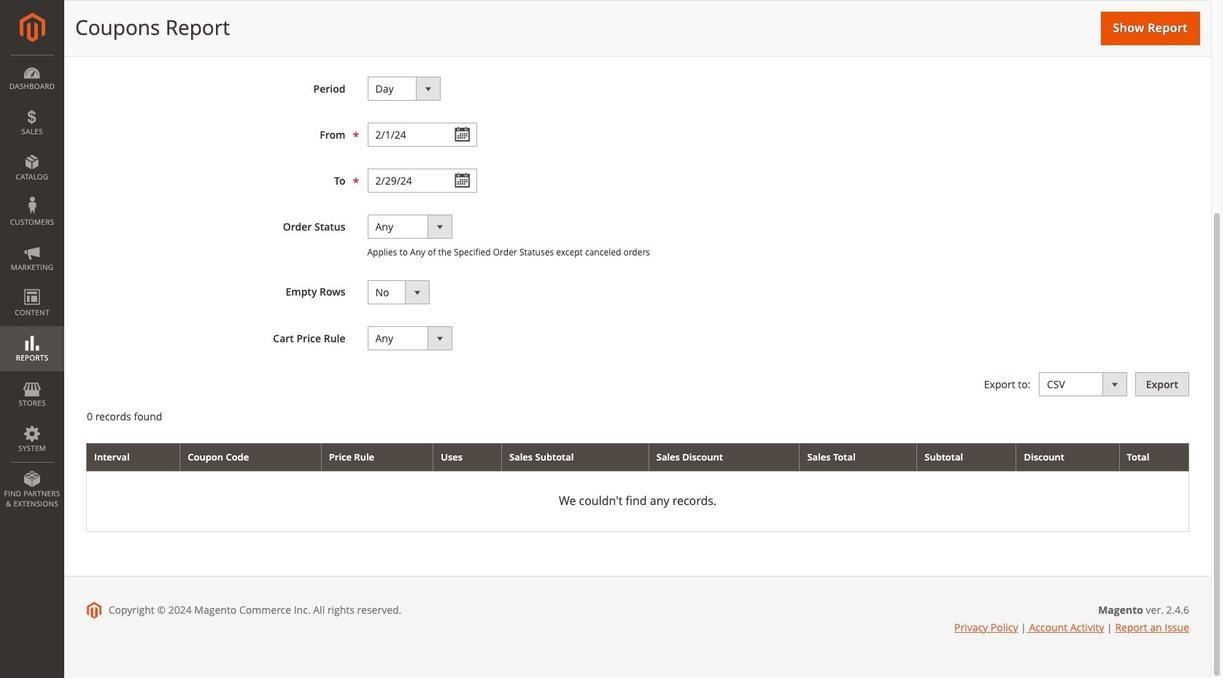 Task type: locate. For each thing, give the bounding box(es) containing it.
None text field
[[368, 123, 477, 147], [368, 169, 477, 193], [368, 123, 477, 147], [368, 169, 477, 193]]

menu bar
[[0, 55, 64, 516]]

magento admin panel image
[[19, 12, 45, 42]]



Task type: vqa. For each thing, say whether or not it's contained in the screenshot.
To text field on the right of page
no



